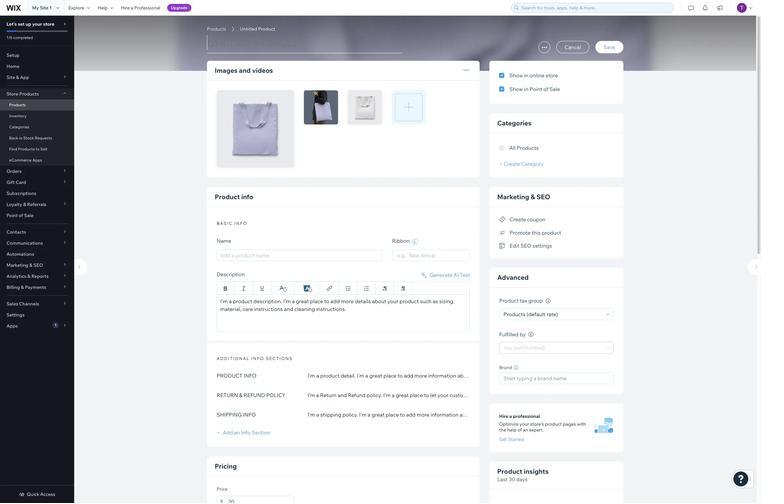 Task type: vqa. For each thing, say whether or not it's contained in the screenshot.
left PRINTER
no



Task type: locate. For each thing, give the bounding box(es) containing it.
1 horizontal spatial to
[[324, 298, 329, 305]]

0 horizontal spatial i'm
[[220, 298, 228, 305]]

an left expert.
[[523, 428, 528, 434]]

orders
[[7, 169, 22, 174]]

info down additional info sections
[[244, 373, 257, 379]]

form
[[71, 16, 761, 504]]

info tooltip image right 'by'
[[529, 333, 534, 338]]

your down professional
[[520, 422, 529, 428]]

1 horizontal spatial point
[[530, 86, 542, 92]]

sidebar element
[[0, 16, 74, 504]]

store products button
[[0, 89, 74, 100]]

contacts
[[7, 229, 26, 235]]

and
[[239, 66, 251, 75], [284, 306, 293, 313]]

your right about
[[388, 298, 399, 305]]

0 vertical spatial apps
[[32, 158, 42, 163]]

0 horizontal spatial seo
[[33, 263, 43, 269]]

& inside 'dropdown button'
[[23, 202, 26, 208]]

0 vertical spatial seo
[[537, 193, 550, 201]]

1 vertical spatial create
[[510, 217, 526, 223]]

store right online
[[546, 72, 558, 79]]

in down show in online store at the top right
[[524, 86, 529, 92]]

categories inside the sidebar element
[[9, 125, 29, 130]]

info tooltip image right group
[[546, 299, 551, 304]]

& left reports
[[27, 274, 30, 280]]

product left tax
[[499, 298, 519, 304]]

info tooltip image
[[546, 299, 551, 304], [529, 333, 534, 338]]

& for loyalty & referrals 'dropdown button' at the top of the page
[[23, 202, 26, 208]]

info up add an info section
[[243, 412, 256, 418]]

products up the "inventory"
[[9, 103, 26, 107]]

categories up all
[[498, 119, 532, 127]]

i'm up material,
[[220, 298, 228, 305]]

description
[[217, 271, 245, 278]]

automations
[[7, 252, 34, 257]]

point down online
[[530, 86, 542, 92]]

2 vertical spatial in
[[19, 136, 22, 141]]

my site 1
[[32, 5, 52, 11]]

brand
[[499, 365, 512, 371]]

0 vertical spatial store
[[43, 21, 54, 27]]

1 horizontal spatial store
[[546, 72, 558, 79]]

products link left the untitled
[[204, 26, 230, 32]]

help
[[508, 428, 517, 434]]

Start typing a brand name field
[[502, 374, 612, 385]]

product insights last 30 days
[[498, 468, 549, 484]]

1 horizontal spatial site
[[40, 5, 48, 11]]

(self
[[514, 345, 524, 352]]

1 vertical spatial seo
[[521, 243, 532, 249]]

info
[[241, 193, 253, 201], [234, 221, 247, 226], [251, 356, 264, 361]]

0 vertical spatial sale
[[550, 86, 560, 92]]

0 vertical spatial site
[[40, 5, 48, 11]]

store
[[43, 21, 54, 27], [546, 72, 558, 79]]

show
[[510, 72, 523, 79], [510, 86, 523, 92]]

& right billing
[[21, 285, 24, 291]]

to left add
[[324, 298, 329, 305]]

1 vertical spatial marketing & seo
[[7, 263, 43, 269]]

1 horizontal spatial apps
[[32, 158, 42, 163]]

to inside i'm a product description. i'm a great place to add more details about your product such as sizing, material, care instructions and cleaning instructions.
[[324, 298, 329, 305]]

sales channels
[[7, 301, 39, 307]]

1 vertical spatial your
[[388, 298, 399, 305]]

Select box search field
[[397, 250, 465, 261]]

of right help
[[518, 428, 522, 434]]

fulfilled)
[[525, 345, 545, 352]]

and left videos
[[239, 66, 251, 75]]

marketing & seo up create coupon button
[[498, 193, 550, 201]]

a up material,
[[229, 298, 232, 305]]

show in point of sale
[[510, 86, 560, 92]]

marketing & seo inside form
[[498, 193, 550, 201]]

info left sections
[[251, 356, 264, 361]]

0 vertical spatial in
[[524, 72, 529, 79]]

contacts button
[[0, 227, 74, 238]]

1 vertical spatial hire
[[499, 414, 509, 420]]

0 horizontal spatial your
[[32, 21, 42, 27]]

info
[[241, 430, 251, 436]]

product up 30
[[498, 468, 523, 476]]

1 vertical spatial apps
[[7, 324, 18, 329]]

product right the untitled
[[258, 26, 275, 32]]

products link
[[204, 26, 230, 32], [0, 100, 74, 111]]

0 vertical spatial marketing & seo
[[498, 193, 550, 201]]

0 vertical spatial point
[[530, 86, 542, 92]]

& for analytics & reports dropdown button
[[27, 274, 30, 280]]

info for additional
[[251, 356, 264, 361]]

1 vertical spatial point
[[7, 213, 18, 219]]

1 vertical spatial info tooltip image
[[529, 333, 534, 338]]

and left cleaning at the left bottom
[[284, 306, 293, 313]]

your right up
[[32, 21, 42, 27]]

store inside the sidebar element
[[43, 21, 54, 27]]

seo right edit
[[521, 243, 532, 249]]

sizing,
[[439, 298, 455, 305]]

1 vertical spatial info
[[234, 221, 247, 226]]

channels
[[19, 301, 39, 307]]

0 vertical spatial 1
[[49, 5, 52, 11]]

apps down find products to sell link
[[32, 158, 42, 163]]

create up "promote"
[[510, 217, 526, 223]]

quick
[[27, 492, 39, 498]]

1 horizontal spatial your
[[388, 298, 399, 305]]

product up basic
[[215, 193, 240, 201]]

add an info section
[[222, 430, 270, 436]]

2 vertical spatial of
[[518, 428, 522, 434]]

last
[[498, 477, 508, 484]]

1 i'm from the left
[[220, 298, 228, 305]]

point down loyalty in the left of the page
[[7, 213, 18, 219]]

0 horizontal spatial point
[[7, 213, 18, 219]]

in inside "link"
[[19, 136, 22, 141]]

hire up "optimize"
[[499, 414, 509, 420]]

apps down settings
[[7, 324, 18, 329]]

a left the professional
[[131, 5, 133, 11]]

0 vertical spatial info
[[241, 193, 253, 201]]

products right all
[[517, 145, 539, 151]]

products right the store
[[19, 91, 39, 97]]

1 vertical spatial sale
[[24, 213, 33, 219]]

show down show in online store at the top right
[[510, 86, 523, 92]]

in right back
[[19, 136, 22, 141]]

1 vertical spatial to
[[324, 298, 329, 305]]

1 horizontal spatial info tooltip image
[[546, 299, 551, 304]]

& for site & app popup button
[[16, 75, 19, 80]]

ribbon
[[392, 238, 411, 245]]

0 horizontal spatial products link
[[0, 100, 74, 111]]

create coupon
[[510, 217, 546, 223]]

show left online
[[510, 72, 523, 79]]

+
[[499, 161, 503, 167]]

of down loyalty & referrals
[[19, 213, 23, 219]]

2 horizontal spatial seo
[[537, 193, 550, 201]]

0 horizontal spatial categories
[[9, 125, 29, 130]]

images
[[215, 66, 238, 75]]

to left "sell"
[[36, 147, 39, 152]]

marketing & seo inside dropdown button
[[7, 263, 43, 269]]

coupon
[[527, 217, 546, 223]]

i'm a product description. i'm a great place to add more details about your product such as sizing, material, care instructions and cleaning instructions.
[[220, 298, 455, 313]]

product for product insights last 30 days
[[498, 468, 523, 476]]

1 vertical spatial products link
[[0, 100, 74, 111]]

seo up coupon
[[537, 193, 550, 201]]

1 horizontal spatial marketing
[[498, 193, 529, 201]]

site down home
[[7, 75, 15, 80]]

marketing up create coupon button
[[498, 193, 529, 201]]

apps
[[32, 158, 42, 163], [7, 324, 18, 329]]

analytics
[[7, 274, 26, 280]]

0 horizontal spatial 1
[[49, 5, 52, 11]]

marketing inside form
[[498, 193, 529, 201]]

1 horizontal spatial categories
[[498, 119, 532, 127]]

product right this
[[542, 230, 561, 236]]

0 vertical spatial show
[[510, 72, 523, 79]]

show for show in online store
[[510, 72, 523, 79]]

sale
[[550, 86, 560, 92], [24, 213, 33, 219]]

sale down show in online store at the top right
[[550, 86, 560, 92]]

promote coupon image
[[499, 217, 506, 223]]

billing & payments
[[7, 285, 46, 291]]

1 horizontal spatial and
[[284, 306, 293, 313]]

1 horizontal spatial an
[[523, 428, 528, 434]]

0 vertical spatial your
[[32, 21, 42, 27]]

1 right "my"
[[49, 5, 52, 11]]

explore
[[68, 5, 84, 11]]

1 vertical spatial marketing
[[7, 263, 28, 269]]

1 vertical spatial of
[[19, 213, 23, 219]]

let's set up your store
[[7, 21, 54, 27]]

save
[[604, 44, 616, 50]]

and inside i'm a product description. i'm a great place to add more details about your product such as sizing, material, care instructions and cleaning instructions.
[[284, 306, 293, 313]]

get started
[[499, 437, 524, 443]]

0 horizontal spatial to
[[36, 147, 39, 152]]

1 vertical spatial show
[[510, 86, 523, 92]]

categories down the "inventory"
[[9, 125, 29, 130]]

products inside popup button
[[19, 91, 39, 97]]

products left the untitled
[[207, 26, 226, 32]]

subscriptions
[[7, 191, 36, 197]]

in left online
[[524, 72, 529, 79]]

0 vertical spatial to
[[36, 147, 39, 152]]

store products
[[7, 91, 39, 97]]

settings
[[533, 243, 552, 249]]

1/6 completed
[[7, 35, 33, 40]]

add
[[223, 430, 233, 436]]

category
[[521, 161, 544, 167]]

product up care
[[233, 298, 252, 305]]

i'm left great
[[283, 298, 291, 305]]

you
[[504, 345, 513, 352]]

point of sale
[[7, 213, 33, 219]]

1 horizontal spatial marketing & seo
[[498, 193, 550, 201]]

2 horizontal spatial of
[[544, 86, 549, 92]]

product inside product insights last 30 days
[[498, 468, 523, 476]]

gift card button
[[0, 177, 74, 188]]

1 vertical spatial store
[[546, 72, 558, 79]]

2 vertical spatial info
[[251, 356, 264, 361]]

1 vertical spatial and
[[284, 306, 293, 313]]

product left the pages
[[545, 422, 562, 428]]

0 vertical spatial info tooltip image
[[546, 299, 551, 304]]

1 horizontal spatial hire
[[499, 414, 509, 420]]

a
[[131, 5, 133, 11], [229, 298, 232, 305], [292, 298, 295, 305], [510, 414, 512, 420]]

& left app
[[16, 75, 19, 80]]

0 horizontal spatial apps
[[7, 324, 18, 329]]

generate ai text button
[[420, 271, 470, 279]]

1 horizontal spatial of
[[518, 428, 522, 434]]

0 horizontal spatial hire
[[121, 5, 130, 11]]

& for marketing & seo dropdown button
[[29, 263, 32, 269]]

store down my site 1
[[43, 21, 54, 27]]

store
[[7, 91, 18, 97]]

basic info
[[217, 221, 247, 226]]

2 horizontal spatial your
[[520, 422, 529, 428]]

info up basic info on the top of page
[[241, 193, 253, 201]]

0 horizontal spatial marketing & seo
[[7, 263, 43, 269]]

quick access button
[[19, 492, 55, 498]]

1 vertical spatial site
[[7, 75, 15, 80]]

1 down settings link
[[55, 324, 56, 328]]

sale down loyalty & referrals
[[24, 213, 33, 219]]

card
[[16, 180, 26, 186]]

edit seo settings button
[[499, 242, 552, 251]]

hire inside hire a professional link
[[121, 5, 130, 11]]

edit
[[510, 243, 520, 249]]

generate ai text
[[430, 272, 470, 278]]

my
[[32, 5, 39, 11]]

info right basic
[[234, 221, 247, 226]]

section
[[252, 430, 270, 436]]

create right +
[[504, 161, 520, 167]]

0 vertical spatial hire
[[121, 5, 130, 11]]

2 vertical spatial seo
[[33, 263, 43, 269]]

1 horizontal spatial 1
[[55, 324, 56, 328]]

promote image
[[499, 230, 506, 236]]

advanced
[[498, 274, 529, 282]]

a up "optimize"
[[510, 414, 512, 420]]

of down online
[[544, 86, 549, 92]]

description.
[[254, 298, 282, 305]]

info
[[244, 373, 257, 379], [243, 412, 256, 418]]

0 horizontal spatial store
[[43, 21, 54, 27]]

communications button
[[0, 238, 74, 249]]

2 vertical spatial your
[[520, 422, 529, 428]]

categories link
[[0, 122, 74, 133]]

false text field
[[217, 295, 470, 332]]

seo down automations link
[[33, 263, 43, 269]]

1 inside the sidebar element
[[55, 324, 56, 328]]

0 vertical spatial marketing
[[498, 193, 529, 201]]

a for hire a professional
[[510, 414, 512, 420]]

marketing up analytics
[[7, 263, 28, 269]]

1 horizontal spatial seo
[[521, 243, 532, 249]]

1 show from the top
[[510, 72, 523, 79]]

0 horizontal spatial and
[[239, 66, 251, 75]]

1 horizontal spatial i'm
[[283, 298, 291, 305]]

pages
[[563, 422, 576, 428]]

& right loyalty in the left of the page
[[23, 202, 26, 208]]

0 horizontal spatial site
[[7, 75, 15, 80]]

None text field
[[228, 497, 295, 504]]

& up analytics & reports
[[29, 263, 32, 269]]

your inside i'm a product description. i'm a great place to add more details about your product such as sizing, material, care instructions and cleaning instructions.
[[388, 298, 399, 305]]

site & app button
[[0, 72, 74, 83]]

0 horizontal spatial marketing
[[7, 263, 28, 269]]

1 vertical spatial info
[[243, 412, 256, 418]]

a for i'm a product description. i'm a great place to add more details about your product such as sizing, material, care instructions and cleaning instructions.
[[229, 298, 232, 305]]

Add a product name text field
[[217, 250, 382, 262]]

site right "my"
[[40, 5, 48, 11]]

seo settings image
[[499, 243, 506, 249]]

1 vertical spatial 1
[[55, 324, 56, 328]]

site & app
[[7, 75, 29, 80]]

0 horizontal spatial info tooltip image
[[529, 333, 534, 338]]

shipping info
[[217, 412, 256, 418]]

marketing & seo up analytics & reports
[[7, 263, 43, 269]]

home
[[7, 63, 19, 69]]

2 show from the top
[[510, 86, 523, 92]]

an inside optimize your store's product pages with the help of an expert.
[[523, 428, 528, 434]]

info for shipping info
[[243, 412, 256, 418]]

0 horizontal spatial of
[[19, 213, 23, 219]]

a for hire a professional
[[131, 5, 133, 11]]

referrals
[[27, 202, 46, 208]]

info tooltip image for rate)
[[546, 299, 551, 304]]

0 vertical spatial products link
[[204, 26, 230, 32]]

hire for hire a professional
[[499, 414, 509, 420]]

untitled product
[[240, 26, 275, 32]]

ecommerce apps link
[[0, 155, 74, 166]]

an left info
[[234, 430, 240, 436]]

products link down store products
[[0, 100, 74, 111]]

product
[[258, 26, 275, 32], [215, 193, 240, 201], [499, 298, 519, 304], [498, 468, 523, 476]]

0 horizontal spatial sale
[[24, 213, 33, 219]]

hire right help button
[[121, 5, 130, 11]]

1
[[49, 5, 52, 11], [55, 324, 56, 328]]

1 vertical spatial in
[[524, 86, 529, 92]]

1 horizontal spatial products link
[[204, 26, 230, 32]]

0 vertical spatial info
[[244, 373, 257, 379]]

help button
[[94, 0, 117, 16]]

return
[[217, 392, 238, 399]]

& up coupon
[[531, 193, 535, 201]]

instructions
[[254, 306, 283, 313]]

requests
[[35, 136, 52, 141]]

loyalty
[[7, 202, 22, 208]]



Task type: describe. For each thing, give the bounding box(es) containing it.
& for billing & payments popup button
[[21, 285, 24, 291]]

all products
[[510, 145, 539, 151]]

the
[[499, 428, 507, 434]]

promote this product button
[[499, 228, 561, 238]]

store inside form
[[546, 72, 558, 79]]

more
[[341, 298, 354, 305]]

additional info sections
[[217, 356, 293, 361]]

product for product info
[[215, 193, 240, 201]]

sell
[[40, 147, 47, 152]]

sections
[[266, 356, 293, 361]]

site inside popup button
[[7, 75, 15, 80]]

create inside button
[[510, 217, 526, 223]]

apps inside 'link'
[[32, 158, 42, 163]]

back in stock requests link
[[0, 133, 74, 144]]

info tooltip image for fulfilled)
[[529, 333, 534, 338]]

product inside button
[[542, 230, 561, 236]]

get
[[499, 437, 507, 443]]

product info
[[215, 193, 253, 201]]

in for point
[[524, 86, 529, 92]]

material,
[[220, 306, 241, 313]]

edit seo settings
[[510, 243, 552, 249]]

product
[[217, 373, 243, 379]]

point of sale link
[[0, 210, 74, 221]]

hire for hire a professional
[[121, 5, 130, 11]]

& right return
[[239, 392, 243, 399]]

Search for tools, apps, help & more... field
[[520, 3, 672, 12]]

info for product
[[241, 193, 253, 201]]

billing
[[7, 285, 20, 291]]

untitled
[[240, 26, 257, 32]]

this
[[532, 230, 541, 236]]

a left great
[[292, 298, 295, 305]]

return & refund policy
[[217, 392, 286, 399]]

inventory link
[[0, 111, 74, 122]]

additional
[[217, 356, 250, 361]]

setup
[[7, 52, 19, 58]]

seo inside "button"
[[521, 243, 532, 249]]

up
[[26, 21, 31, 27]]

find
[[9, 147, 17, 152]]

rate)
[[547, 311, 558, 318]]

about
[[372, 298, 387, 305]]

1 horizontal spatial sale
[[550, 86, 560, 92]]

shipping
[[217, 412, 242, 418]]

+ create category button
[[499, 161, 544, 167]]

info for product info
[[244, 373, 257, 379]]

stock
[[23, 136, 34, 141]]

seo inside dropdown button
[[33, 263, 43, 269]]

product left such
[[400, 298, 419, 305]]

0 vertical spatial create
[[504, 161, 520, 167]]

professional
[[134, 5, 160, 11]]

app
[[20, 75, 29, 80]]

marketing & seo button
[[0, 260, 74, 271]]

show in online store
[[510, 72, 558, 79]]

care
[[243, 306, 253, 313]]

2 i'm from the left
[[283, 298, 291, 305]]

product for product tax group
[[499, 298, 519, 304]]

point inside form
[[530, 86, 542, 92]]

categories inside form
[[498, 119, 532, 127]]

quick access
[[27, 492, 55, 498]]

0 vertical spatial and
[[239, 66, 251, 75]]

tax
[[520, 298, 527, 304]]

hire a professional link
[[117, 0, 164, 16]]

analytics & reports
[[7, 274, 49, 280]]

details
[[355, 298, 371, 305]]

price
[[217, 487, 228, 493]]

point inside point of sale link
[[7, 213, 18, 219]]

place
[[310, 298, 323, 305]]

instructions.
[[316, 306, 346, 313]]

show for show in point of sale
[[510, 86, 523, 92]]

sale inside the sidebar element
[[24, 213, 33, 219]]

gift
[[7, 180, 15, 186]]

you (self fulfilled)
[[504, 345, 545, 352]]

automations link
[[0, 249, 74, 260]]

optimize
[[499, 422, 519, 428]]

reports
[[31, 274, 49, 280]]

fulfilled by
[[499, 332, 526, 338]]

0 horizontal spatial an
[[234, 430, 240, 436]]

online
[[530, 72, 545, 79]]

to inside find products to sell link
[[36, 147, 39, 152]]

upgrade button
[[167, 4, 191, 12]]

hire a professional
[[499, 414, 540, 420]]

days
[[517, 477, 528, 484]]

get started link
[[499, 437, 524, 443]]

hire a professional
[[121, 5, 160, 11]]

products down the product tax group
[[504, 311, 526, 318]]

product inside optimize your store's product pages with the help of an expert.
[[545, 422, 562, 428]]

as
[[433, 298, 438, 305]]

loyalty & referrals
[[7, 202, 46, 208]]

cancel
[[565, 44, 581, 50]]

of inside the sidebar element
[[19, 213, 23, 219]]

your inside optimize your store's product pages with the help of an expert.
[[520, 422, 529, 428]]

set
[[18, 21, 25, 27]]

back in stock requests
[[9, 136, 52, 141]]

find products to sell
[[9, 147, 47, 152]]

loyalty & referrals button
[[0, 199, 74, 210]]

with
[[577, 422, 586, 428]]

in for stock
[[19, 136, 22, 141]]

ai
[[454, 272, 459, 278]]

analytics & reports button
[[0, 271, 74, 282]]

sales channels button
[[0, 299, 74, 310]]

in for online
[[524, 72, 529, 79]]

add
[[331, 298, 340, 305]]

promote this product
[[510, 230, 561, 236]]

access
[[40, 492, 55, 498]]

fulfilled
[[499, 332, 519, 338]]

marketing inside dropdown button
[[7, 263, 28, 269]]

0 vertical spatial of
[[544, 86, 549, 92]]

add an info section link
[[217, 430, 270, 436]]

info for basic
[[234, 221, 247, 226]]

let's
[[7, 21, 17, 27]]

save button
[[596, 41, 624, 53]]

form containing images and videos
[[71, 16, 761, 504]]

optimize your store's product pages with the help of an expert.
[[499, 422, 586, 434]]

products up the ecommerce apps
[[18, 147, 35, 152]]

payments
[[25, 285, 46, 291]]

Untitled Product text field
[[207, 35, 402, 53]]

of inside optimize your store's product pages with the help of an expert.
[[518, 428, 522, 434]]

your inside the sidebar element
[[32, 21, 42, 27]]

setup link
[[0, 50, 74, 61]]



